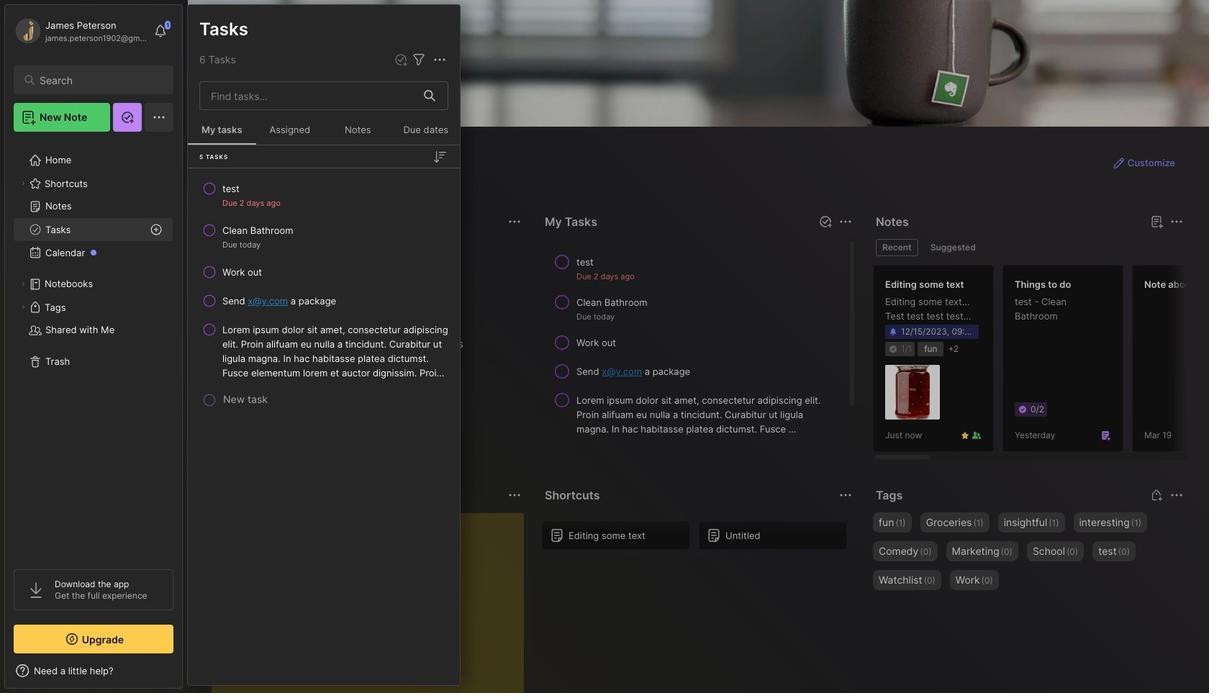 Task type: describe. For each thing, give the bounding box(es) containing it.
new task image
[[394, 53, 408, 67]]

expand tags image
[[19, 303, 27, 312]]

Search text field
[[40, 73, 161, 87]]

send x@y.com a package 3 cell
[[223, 294, 336, 308]]

filter tasks image
[[410, 51, 428, 68]]

WHAT'S NEW field
[[5, 660, 182, 683]]

lorem ipsum dolor sit amet, consectetur adipiscing elit. proin alifuam eu nulla a tincidunt. curabitur ut ligula magna. in hac habitasse platea dictumst. fusce elementum lorem et auctor dignissim. proin eget mi id urna euismod consectetur. pellentesque porttitor ac urna quis fermentum: 4 cell
[[223, 323, 449, 380]]

1 tab from the left
[[876, 239, 919, 256]]

main element
[[0, 0, 187, 693]]

more actions and view options image
[[431, 51, 449, 68]]

Filter tasks field
[[410, 51, 428, 68]]

work out 2 cell
[[223, 265, 262, 279]]

3 row from the top
[[194, 259, 454, 285]]

test 0 cell
[[223, 181, 240, 196]]

Sort options field
[[431, 148, 449, 165]]

Start writing… text field
[[223, 513, 524, 693]]

4 row from the top
[[194, 288, 454, 314]]

clean bathroom 1 cell
[[223, 223, 293, 238]]



Task type: locate. For each thing, give the bounding box(es) containing it.
new task image
[[819, 215, 833, 229]]

tree
[[5, 140, 182, 557]]

click to collapse image
[[182, 667, 193, 684]]

Find tasks… text field
[[202, 84, 415, 108]]

1 row from the top
[[194, 176, 454, 215]]

1 horizontal spatial tab
[[924, 239, 983, 256]]

5 row from the top
[[194, 317, 454, 386]]

2 row from the top
[[194, 217, 454, 256]]

thumbnail image
[[886, 365, 940, 420]]

More actions and view options field
[[428, 51, 449, 68]]

sort options image
[[431, 148, 449, 165]]

tree inside main element
[[5, 140, 182, 557]]

row group
[[188, 145, 460, 427], [542, 248, 856, 480], [873, 265, 1210, 461], [542, 521, 856, 559]]

none search field inside main element
[[40, 71, 161, 89]]

tab
[[876, 239, 919, 256], [924, 239, 983, 256]]

row
[[194, 176, 454, 215], [194, 217, 454, 256], [194, 259, 454, 285], [194, 288, 454, 314], [194, 317, 454, 386]]

tab list
[[876, 239, 1182, 256]]

expand notebooks image
[[19, 280, 27, 289]]

Account field
[[14, 17, 147, 45]]

None search field
[[40, 71, 161, 89]]

2 tab from the left
[[924, 239, 983, 256]]

0 horizontal spatial tab
[[876, 239, 919, 256]]



Task type: vqa. For each thing, say whether or not it's contained in the screenshot.
checkbox
no



